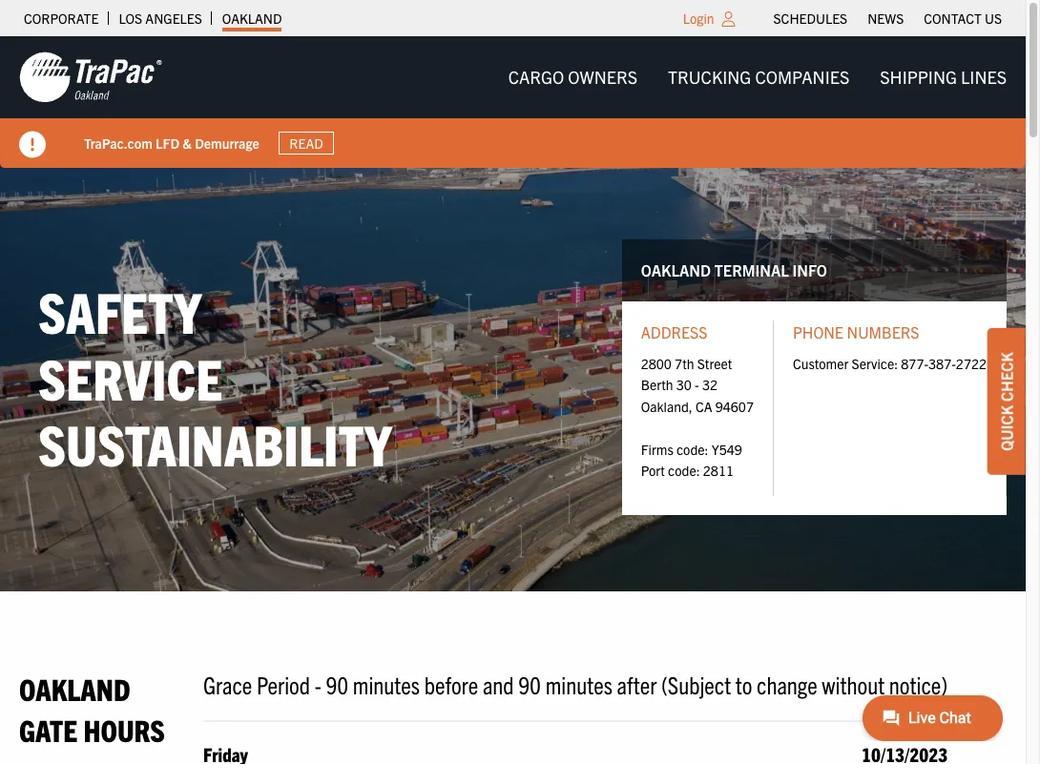 Task type: vqa. For each thing, say whether or not it's contained in the screenshot.
News link
yes



Task type: describe. For each thing, give the bounding box(es) containing it.
notice)
[[890, 669, 948, 700]]

contact
[[924, 10, 982, 27]]

terminal
[[715, 260, 789, 280]]

change
[[757, 669, 818, 700]]

check
[[998, 352, 1017, 402]]

2800 7th street berth 30 - 32 oakland, ca 94607
[[641, 355, 754, 415]]

contact us link
[[924, 5, 1003, 32]]

30
[[677, 377, 692, 394]]

period
[[257, 669, 310, 700]]

customer service: 877-387-2722
[[793, 355, 987, 372]]

corporate link
[[24, 5, 99, 32]]

y549
[[712, 441, 743, 458]]

lfd
[[156, 134, 180, 151]]

shipping lines link
[[865, 58, 1023, 97]]

owners
[[568, 66, 638, 88]]

quick check link
[[988, 328, 1026, 475]]

trapac.com lfd & demurrage
[[84, 134, 260, 151]]

los
[[119, 10, 142, 27]]

1 minutes from the left
[[353, 669, 420, 700]]

berth
[[641, 377, 674, 394]]

menu bar inside banner
[[493, 58, 1023, 97]]

shipping lines
[[881, 66, 1007, 88]]

oakland for oakland
[[222, 10, 282, 27]]

trapac.com
[[84, 134, 153, 151]]

solid image
[[19, 132, 46, 158]]

trucking companies
[[668, 66, 850, 88]]

lines
[[962, 66, 1007, 88]]

banner containing cargo owners
[[0, 36, 1041, 168]]

firms code:  y549 port code:  2811
[[641, 441, 743, 479]]

7th
[[675, 355, 695, 372]]

oakland for oakland gate hours
[[19, 670, 130, 708]]

0 vertical spatial code:
[[677, 441, 709, 458]]

phone
[[793, 323, 844, 342]]

2 90 from the left
[[519, 669, 541, 700]]

read link
[[279, 132, 334, 155]]

grace
[[203, 669, 252, 700]]

2800
[[641, 355, 672, 372]]

grace period - 90 minutes before and 90 minutes after (subject to change without notice)
[[203, 669, 948, 700]]

sustainability
[[38, 409, 392, 479]]

news link
[[868, 5, 904, 32]]

phone numbers
[[793, 323, 920, 342]]

firms
[[641, 441, 674, 458]]

los angeles link
[[119, 5, 202, 32]]

to
[[736, 669, 753, 700]]

safety service sustainability
[[38, 276, 392, 479]]

2722
[[957, 355, 987, 372]]

trucking
[[668, 66, 752, 88]]

port
[[641, 462, 665, 479]]

94607
[[716, 398, 754, 415]]

corporate
[[24, 10, 99, 27]]

los angeles
[[119, 10, 202, 27]]

2 minutes from the left
[[546, 669, 613, 700]]

after
[[617, 669, 657, 700]]

&
[[183, 134, 192, 151]]

trucking companies link
[[653, 58, 865, 97]]



Task type: locate. For each thing, give the bounding box(es) containing it.
service:
[[852, 355, 899, 372]]

cargo owners link
[[493, 58, 653, 97]]

90
[[326, 669, 349, 700], [519, 669, 541, 700]]

contact us
[[924, 10, 1003, 27]]

0 horizontal spatial 90
[[326, 669, 349, 700]]

0 horizontal spatial -
[[315, 669, 322, 700]]

oakland link
[[222, 5, 282, 32]]

877-
[[902, 355, 929, 372]]

read
[[290, 135, 323, 152]]

90 right period
[[326, 669, 349, 700]]

menu bar
[[764, 5, 1013, 32], [493, 58, 1023, 97]]

before
[[425, 669, 479, 700]]

387-
[[929, 355, 957, 372]]

1 horizontal spatial minutes
[[546, 669, 613, 700]]

code:
[[677, 441, 709, 458], [668, 462, 700, 479]]

customer
[[793, 355, 849, 372]]

menu bar containing schedules
[[764, 5, 1013, 32]]

- right 30
[[695, 377, 700, 394]]

schedules link
[[774, 5, 848, 32]]

90 right "and"
[[519, 669, 541, 700]]

- right period
[[315, 669, 322, 700]]

0 vertical spatial menu bar
[[764, 5, 1013, 32]]

ca
[[696, 398, 713, 415]]

1 vertical spatial -
[[315, 669, 322, 700]]

menu bar up shipping
[[764, 5, 1013, 32]]

banner
[[0, 36, 1041, 168]]

numbers
[[847, 323, 920, 342]]

cargo owners
[[509, 66, 638, 88]]

demurrage
[[195, 134, 260, 151]]

0 horizontal spatial oakland
[[19, 670, 130, 708]]

quick
[[998, 405, 1017, 451]]

- inside 2800 7th street berth 30 - 32 oakland, ca 94607
[[695, 377, 700, 394]]

oakland
[[222, 10, 282, 27], [641, 260, 711, 280], [19, 670, 130, 708]]

menu bar down light image
[[493, 58, 1023, 97]]

companies
[[756, 66, 850, 88]]

cargo
[[509, 66, 564, 88]]

angeles
[[145, 10, 202, 27]]

0 vertical spatial -
[[695, 377, 700, 394]]

oakland right angeles
[[222, 10, 282, 27]]

1 horizontal spatial -
[[695, 377, 700, 394]]

oakland inside the oakland gate hours
[[19, 670, 130, 708]]

light image
[[722, 11, 736, 27]]

1 horizontal spatial oakland
[[222, 10, 282, 27]]

without
[[822, 669, 885, 700]]

login
[[683, 10, 715, 27]]

2 vertical spatial oakland
[[19, 670, 130, 708]]

oakland for oakland terminal info
[[641, 260, 711, 280]]

code: up the 2811
[[677, 441, 709, 458]]

hours
[[84, 712, 165, 749]]

oakland image
[[19, 51, 162, 104]]

1 horizontal spatial 90
[[519, 669, 541, 700]]

2811
[[703, 462, 734, 479]]

oakland,
[[641, 398, 693, 415]]

oakland gate hours
[[19, 670, 165, 749]]

2 horizontal spatial oakland
[[641, 260, 711, 280]]

shipping
[[881, 66, 958, 88]]

32
[[703, 377, 718, 394]]

minutes left 'after' on the right of the page
[[546, 669, 613, 700]]

news
[[868, 10, 904, 27]]

menu bar containing cargo owners
[[493, 58, 1023, 97]]

service
[[38, 343, 223, 412]]

schedules
[[774, 10, 848, 27]]

code: right port on the bottom right
[[668, 462, 700, 479]]

street
[[698, 355, 733, 372]]

gate
[[19, 712, 78, 749]]

1 90 from the left
[[326, 669, 349, 700]]

minutes
[[353, 669, 420, 700], [546, 669, 613, 700]]

info
[[793, 260, 828, 280]]

and
[[483, 669, 514, 700]]

safety
[[38, 276, 202, 346]]

oakland up address
[[641, 260, 711, 280]]

oakland terminal info
[[641, 260, 828, 280]]

(subject
[[662, 669, 731, 700]]

1 vertical spatial code:
[[668, 462, 700, 479]]

1 vertical spatial menu bar
[[493, 58, 1023, 97]]

0 vertical spatial oakland
[[222, 10, 282, 27]]

us
[[985, 10, 1003, 27]]

-
[[695, 377, 700, 394], [315, 669, 322, 700]]

login link
[[683, 10, 715, 27]]

address
[[641, 323, 708, 342]]

minutes left before
[[353, 669, 420, 700]]

0 horizontal spatial minutes
[[353, 669, 420, 700]]

1 vertical spatial oakland
[[641, 260, 711, 280]]

quick check
[[998, 352, 1017, 451]]

oakland up gate
[[19, 670, 130, 708]]



